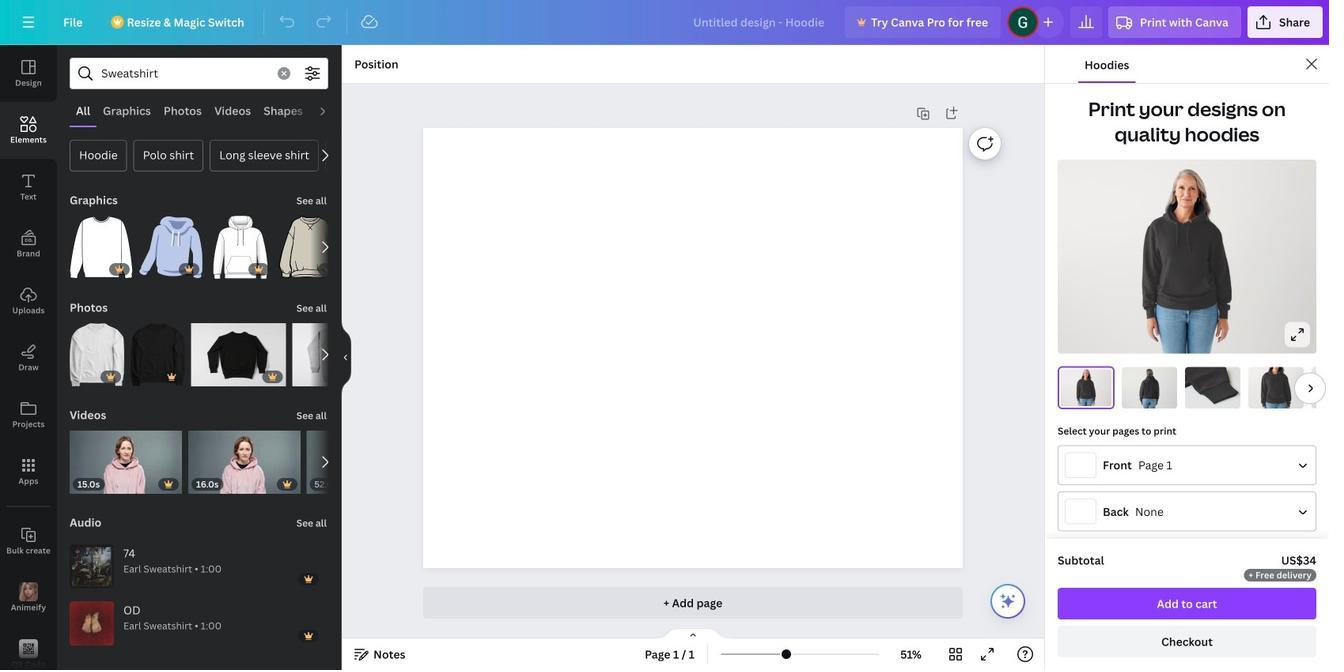 Task type: vqa. For each thing, say whether or not it's contained in the screenshot.
Vector White Blank Men'S Hoodie In Front View 'image'
yes



Task type: describe. For each thing, give the bounding box(es) containing it.
sweatshirt doodle illustration image
[[70, 216, 133, 279]]

canva assistant image
[[998, 593, 1017, 612]]

black casual sweatshirt for kids on grey background image
[[191, 324, 286, 387]]

pullover hoodie flat icon image
[[139, 216, 203, 279]]

Design title text field
[[681, 6, 839, 38]]

black sweatshirt cutout image
[[130, 324, 185, 387]]

side panel tab list
[[0, 45, 57, 671]]

show preview 5 of the design image
[[1312, 367, 1329, 409]]

show preview 1 of the design image
[[1059, 367, 1114, 409]]

white pullover cutout image
[[70, 324, 124, 387]]

Zoom button
[[885, 642, 937, 668]]

show preview 3 of the design image
[[1185, 367, 1241, 409]]



Task type: locate. For each thing, give the bounding box(es) containing it.
main menu bar
[[0, 0, 1329, 45]]

beige oversized sweatshirt image
[[279, 216, 342, 279]]

group
[[70, 207, 133, 279], [139, 207, 203, 279], [209, 207, 272, 279], [279, 216, 342, 279], [70, 314, 124, 387], [130, 314, 185, 387], [191, 314, 286, 387], [292, 324, 387, 387], [70, 422, 182, 494], [188, 422, 300, 494], [307, 431, 419, 494]]

Search elements search field
[[101, 59, 268, 89]]

hide image
[[341, 320, 351, 396]]

show preview 2 of the design image
[[1122, 367, 1177, 409]]

show preview 4 of the design image
[[1249, 367, 1304, 409]]

show pages image
[[655, 628, 731, 641]]

vector white blank men's hoodie in front view image
[[209, 216, 272, 279]]

gray basic mens sweatshirt on light background image
[[292, 324, 387, 387]]



